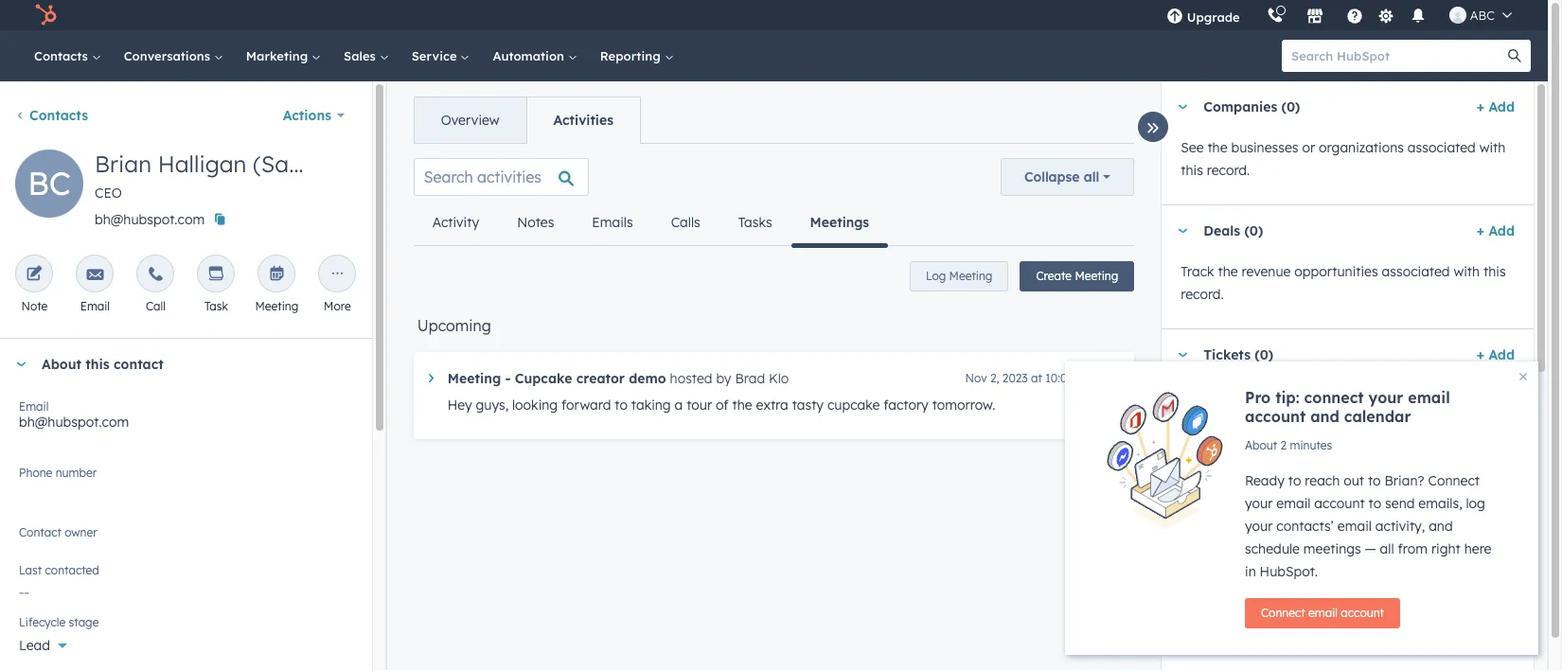 Task type: vqa. For each thing, say whether or not it's contained in the screenshot.


Task type: locate. For each thing, give the bounding box(es) containing it.
call image
[[147, 266, 164, 284]]

menu containing abc
[[1153, 0, 1526, 30]]

log
[[926, 269, 947, 283]]

notifications image
[[1410, 9, 1427, 26]]

track down tickets
[[1181, 387, 1215, 404]]

this inside collect and track payments associated with this contact using hubspot payments.
[[1459, 512, 1481, 529]]

contacts link
[[23, 30, 112, 81], [15, 107, 88, 124]]

upgrade image
[[1167, 9, 1184, 26]]

cupcake
[[828, 397, 880, 414]]

record. inside track the revenue opportunities associated with this record.
[[1181, 286, 1225, 303]]

associated for opportunities
[[1383, 263, 1451, 280]]

brad klo image
[[1450, 7, 1467, 24]]

to down meeting - cupcake creator demo hosted by brad klo
[[615, 397, 628, 414]]

connect inside ready to reach out to brian? connect your email account to send emails, log your contacts' email activity, and schedule meetings — all from right here in hubspot.
[[1429, 473, 1481, 490]]

abc button
[[1439, 0, 1524, 30]]

the left revenue on the top
[[1219, 263, 1239, 280]]

payments (0) button
[[1163, 454, 1508, 505]]

lifecycle stage
[[19, 616, 99, 630]]

of
[[716, 397, 729, 414]]

nov
[[966, 371, 988, 386]]

email
[[80, 299, 110, 314], [19, 400, 49, 414]]

account inside pro tip: connect your email account and calendar
[[1246, 407, 1307, 426]]

and up using
[[1227, 512, 1251, 529]]

klo
[[769, 370, 789, 387]]

attachments
[[1204, 640, 1288, 657]]

payments down —
[[1341, 577, 1394, 591]]

collapse
[[1025, 169, 1080, 186]]

and inside collect and track payments associated with this contact using hubspot payments.
[[1227, 512, 1251, 529]]

track the revenue opportunities associated with this record.
[[1181, 263, 1507, 303]]

pro
[[1246, 388, 1271, 407]]

all inside ready to reach out to brian? connect your email account to send emails, log your contacts' email activity, and schedule meetings — all from right here in hubspot.
[[1381, 541, 1395, 558]]

meeting up hey
[[448, 370, 501, 387]]

0 vertical spatial +
[[1478, 99, 1485, 116]]

task image
[[208, 266, 225, 284]]

collect
[[1181, 512, 1224, 529]]

associated inside track the customer requests associated with this record.
[[1362, 387, 1430, 404]]

the inside track the customer requests associated with this record.
[[1219, 387, 1239, 404]]

owner up last contacted
[[41, 533, 79, 550]]

bh@hubspot.com
[[95, 211, 205, 228], [19, 414, 129, 431]]

email up contacts'
[[1277, 495, 1311, 512]]

associated inside collect and track payments associated with this contact using hubspot payments.
[[1357, 512, 1425, 529]]

right
[[1432, 541, 1461, 558]]

add button
[[1463, 630, 1516, 668]]

0 vertical spatial contact
[[114, 356, 164, 373]]

your down ready
[[1246, 495, 1274, 512]]

brian
[[95, 150, 152, 178]]

note image
[[26, 266, 43, 284]]

lifecycle
[[19, 616, 66, 630]]

send
[[1386, 495, 1416, 512]]

2 vertical spatial +
[[1478, 347, 1485, 364]]

about right caret icon
[[42, 356, 81, 373]]

all
[[1084, 169, 1100, 186], [1381, 541, 1395, 558]]

email inside button
[[1309, 606, 1339, 620]]

1 track from the top
[[1181, 263, 1215, 280]]

1 vertical spatial record.
[[1181, 286, 1225, 303]]

add for see the businesses or organizations associated with this record.
[[1489, 99, 1516, 116]]

email down email image
[[80, 299, 110, 314]]

the
[[1208, 139, 1228, 156], [1219, 263, 1239, 280], [1219, 387, 1239, 404], [733, 397, 753, 414]]

caret image left attachments
[[1178, 647, 1189, 651]]

calls
[[671, 214, 701, 231]]

email inside email bh@hubspot.com
[[19, 400, 49, 414]]

0 horizontal spatial contact
[[114, 356, 164, 373]]

navigation
[[414, 97, 641, 144], [414, 200, 889, 248]]

(0) right 'deals'
[[1245, 223, 1264, 240]]

0 vertical spatial contacts
[[34, 48, 92, 63]]

0 vertical spatial about
[[42, 356, 81, 373]]

about 2 minutes
[[1246, 439, 1333, 453]]

and down requests
[[1311, 407, 1340, 426]]

1 + add button from the top
[[1478, 96, 1516, 118]]

0 vertical spatial all
[[1084, 169, 1100, 186]]

0 vertical spatial connect
[[1429, 473, 1481, 490]]

caret image inside the upcoming 'feed'
[[429, 374, 434, 383]]

businesses
[[1232, 139, 1299, 156]]

reach
[[1306, 473, 1341, 490]]

1 horizontal spatial contact
[[1181, 534, 1229, 551]]

0 vertical spatial contacts link
[[23, 30, 112, 81]]

this inside track the revenue opportunities associated with this record.
[[1484, 263, 1507, 280]]

companies (0)
[[1204, 99, 1301, 116]]

caret image for deals
[[1178, 229, 1189, 234]]

0 horizontal spatial and
[[1227, 512, 1251, 529]]

associated up the calendar on the right of the page
[[1362, 387, 1430, 404]]

record. down tickets
[[1181, 410, 1225, 427]]

record. inside see the businesses or organizations associated with this record.
[[1208, 162, 1251, 179]]

1 horizontal spatial connect
[[1429, 473, 1481, 490]]

payments
[[1204, 471, 1270, 488]]

1 vertical spatial account
[[1315, 495, 1366, 512]]

account down the "out"
[[1315, 495, 1366, 512]]

the right the of
[[733, 397, 753, 414]]

caret image up collect
[[1178, 477, 1189, 482]]

creator
[[577, 370, 625, 387]]

meeting right 'create'
[[1076, 269, 1119, 283]]

+
[[1478, 99, 1485, 116], [1478, 223, 1485, 240], [1478, 347, 1485, 364]]

0 horizontal spatial connect
[[1262, 606, 1306, 620]]

meeting inside log meeting button
[[950, 269, 993, 283]]

activity,
[[1376, 518, 1426, 535]]

collect and track payments associated with this contact using hubspot payments.
[[1181, 512, 1481, 551]]

+ add for track the revenue opportunities associated with this record.
[[1478, 223, 1516, 240]]

2 vertical spatial + add
[[1478, 347, 1516, 364]]

connect email account button
[[1246, 599, 1401, 629]]

meeting right log
[[950, 269, 993, 283]]

upcoming feed
[[399, 143, 1150, 462]]

bh@hubspot.com down ceo on the top
[[95, 211, 205, 228]]

caret image left 'deals'
[[1178, 229, 1189, 234]]

contact down collect
[[1181, 534, 1229, 551]]

this
[[1181, 162, 1204, 179], [1484, 263, 1507, 280], [86, 356, 110, 373], [1463, 387, 1486, 404], [1459, 512, 1481, 529]]

the inside 'feed'
[[733, 397, 753, 414]]

1 navigation from the top
[[414, 97, 641, 144]]

track down 'deals'
[[1181, 263, 1215, 280]]

all inside popup button
[[1084, 169, 1100, 186]]

1 vertical spatial payments
[[1341, 577, 1394, 591]]

1 vertical spatial email
[[19, 400, 49, 414]]

1 vertical spatial bh@hubspot.com
[[19, 414, 129, 431]]

caret image up see
[[1178, 105, 1189, 109]]

1 vertical spatial + add button
[[1478, 220, 1516, 243]]

your right the connect
[[1369, 388, 1404, 407]]

the for businesses
[[1208, 139, 1228, 156]]

payments.
[[1329, 534, 1394, 551]]

customer
[[1242, 387, 1301, 404]]

1 horizontal spatial email
[[80, 299, 110, 314]]

+ for track the customer requests associated with this record.
[[1478, 347, 1485, 364]]

email up brian?
[[1409, 388, 1451, 407]]

out
[[1344, 473, 1365, 490]]

cupcake
[[515, 370, 573, 387]]

(0) right tickets
[[1255, 347, 1274, 364]]

meeting inside "create meeting" button
[[1076, 269, 1119, 283]]

1 + from the top
[[1478, 99, 1485, 116]]

emails button
[[573, 200, 652, 245]]

1 horizontal spatial about
[[1246, 439, 1278, 453]]

service
[[412, 48, 461, 63]]

associated for requests
[[1362, 387, 1430, 404]]

service link
[[400, 30, 482, 81]]

navigation inside the upcoming 'feed'
[[414, 200, 889, 248]]

0 vertical spatial your
[[1369, 388, 1404, 407]]

up
[[1324, 577, 1337, 591]]

0 horizontal spatial all
[[1084, 169, 1100, 186]]

log meeting button
[[910, 261, 1009, 292]]

bh@hubspot.com up number at left
[[19, 414, 129, 431]]

with
[[1480, 139, 1507, 156], [1454, 263, 1481, 280], [1433, 387, 1460, 404], [1429, 512, 1455, 529]]

Last contacted text field
[[19, 575, 353, 605]]

here
[[1465, 541, 1492, 558]]

record. up tickets
[[1181, 286, 1225, 303]]

guys,
[[476, 397, 509, 414]]

tasks button
[[720, 200, 792, 245]]

1 vertical spatial contacts
[[29, 107, 88, 124]]

email image
[[87, 266, 104, 284]]

0 vertical spatial + add
[[1478, 99, 1516, 116]]

1 vertical spatial navigation
[[414, 200, 889, 248]]

(0)
[[1282, 99, 1301, 116], [1245, 223, 1264, 240], [1255, 347, 1274, 364], [1274, 471, 1293, 488]]

minutes
[[1291, 439, 1333, 453]]

email down up
[[1309, 606, 1339, 620]]

help image
[[1347, 9, 1364, 26]]

account down set up payments link at the bottom of the page
[[1342, 606, 1385, 620]]

+ for see the businesses or organizations associated with this record.
[[1478, 99, 1485, 116]]

+ add for track the customer requests associated with this record.
[[1478, 347, 1516, 364]]

caret image inside tickets (0) dropdown button
[[1178, 353, 1189, 358]]

connect up emails,
[[1429, 473, 1481, 490]]

actions
[[283, 107, 332, 124]]

connect inside button
[[1262, 606, 1306, 620]]

reporting
[[600, 48, 665, 63]]

about this contact
[[42, 356, 164, 373]]

1 vertical spatial track
[[1181, 387, 1215, 404]]

hubspot
[[1270, 534, 1325, 551]]

2 vertical spatial account
[[1342, 606, 1385, 620]]

all right the collapse
[[1084, 169, 1100, 186]]

+ add button
[[1478, 96, 1516, 118], [1478, 220, 1516, 243], [1478, 344, 1516, 367]]

connect down set
[[1262, 606, 1306, 620]]

0 vertical spatial email
[[80, 299, 110, 314]]

hubspot image
[[34, 4, 57, 27]]

caret image
[[1178, 105, 1189, 109], [1178, 229, 1189, 234], [1178, 353, 1189, 358], [429, 374, 434, 383], [1178, 477, 1189, 482], [1178, 647, 1189, 651]]

3 + from the top
[[1478, 347, 1485, 364]]

about left 2 at the right bottom
[[1246, 439, 1278, 453]]

1 horizontal spatial all
[[1381, 541, 1395, 558]]

0 vertical spatial track
[[1181, 263, 1215, 280]]

track inside track the customer requests associated with this record.
[[1181, 387, 1215, 404]]

1 vertical spatial about
[[1246, 439, 1278, 453]]

(0) for tickets (0)
[[1255, 347, 1274, 364]]

and down emails,
[[1430, 518, 1454, 535]]

associated inside track the revenue opportunities associated with this record.
[[1383, 263, 1451, 280]]

your up schedule
[[1246, 518, 1274, 535]]

a
[[675, 397, 683, 414]]

track for track the revenue opportunities associated with this record.
[[1181, 263, 1215, 280]]

caret image inside deals (0) dropdown button
[[1178, 229, 1189, 234]]

settings image
[[1378, 8, 1396, 25]]

contacts'
[[1277, 518, 1335, 535]]

by
[[717, 370, 732, 387]]

all right —
[[1381, 541, 1395, 558]]

2 vertical spatial + add button
[[1478, 344, 1516, 367]]

2 + from the top
[[1478, 223, 1485, 240]]

account inside ready to reach out to brian? connect your email account to send emails, log your contacts' email activity, and schedule meetings — all from right here in hubspot.
[[1315, 495, 1366, 512]]

(0) up businesses
[[1282, 99, 1301, 116]]

this for track the customer requests associated with this record.
[[1463, 387, 1486, 404]]

0 horizontal spatial about
[[42, 356, 81, 373]]

actions button
[[271, 97, 357, 135]]

0 horizontal spatial email
[[19, 400, 49, 414]]

tickets (0)
[[1204, 347, 1274, 364]]

lead
[[19, 638, 50, 655]]

this inside track the customer requests associated with this record.
[[1463, 387, 1486, 404]]

emails,
[[1419, 495, 1463, 512]]

2
[[1281, 439, 1288, 453]]

0 vertical spatial payments
[[1291, 512, 1353, 529]]

to left 'send'
[[1369, 495, 1382, 512]]

navigation containing activity
[[414, 200, 889, 248]]

1 vertical spatial +
[[1478, 223, 1485, 240]]

with inside track the revenue opportunities associated with this record.
[[1454, 263, 1481, 280]]

track inside track the revenue opportunities associated with this record.
[[1181, 263, 1215, 280]]

meeting down meeting image
[[255, 299, 299, 314]]

1 vertical spatial connect
[[1262, 606, 1306, 620]]

(0) inside dropdown button
[[1282, 99, 1301, 116]]

notes
[[517, 214, 554, 231]]

caret image left tickets
[[1178, 353, 1189, 358]]

collapse all
[[1025, 169, 1100, 186]]

1 horizontal spatial and
[[1311, 407, 1340, 426]]

caret image down 'upcoming'
[[429, 374, 434, 383]]

caret image for payments
[[1178, 477, 1189, 482]]

meetings
[[810, 214, 870, 231]]

2 navigation from the top
[[414, 200, 889, 248]]

caret image inside payments (0) dropdown button
[[1178, 477, 1189, 482]]

account inside button
[[1342, 606, 1385, 620]]

about inside about this contact dropdown button
[[42, 356, 81, 373]]

requests
[[1304, 387, 1358, 404]]

meeting
[[950, 269, 993, 283], [1076, 269, 1119, 283], [255, 299, 299, 314], [448, 370, 501, 387]]

(0) for deals (0)
[[1245, 223, 1264, 240]]

1 vertical spatial + add
[[1478, 223, 1516, 240]]

caret image inside attachments dropdown button
[[1178, 647, 1189, 651]]

(0) for payments (0)
[[1274, 471, 1293, 488]]

email bh@hubspot.com
[[19, 400, 129, 431]]

log
[[1467, 495, 1486, 512]]

notes button
[[498, 200, 573, 245]]

email down caret icon
[[19, 400, 49, 414]]

search image
[[1509, 49, 1522, 63]]

meeting - cupcake creator demo hosted by brad klo
[[448, 370, 789, 387]]

contact down call
[[114, 356, 164, 373]]

+ add for see the businesses or organizations associated with this record.
[[1478, 99, 1516, 116]]

2 vertical spatial record.
[[1181, 410, 1225, 427]]

10:00
[[1046, 371, 1075, 386]]

0 vertical spatial + add button
[[1478, 96, 1516, 118]]

associated right organizations
[[1408, 139, 1477, 156]]

associated right opportunities at the right of page
[[1383, 263, 1451, 280]]

to right the "out"
[[1369, 473, 1382, 490]]

the inside track the revenue opportunities associated with this record.
[[1219, 263, 1239, 280]]

1 vertical spatial contact
[[1181, 534, 1229, 551]]

caret image for companies
[[1178, 105, 1189, 109]]

with inside see the businesses or organizations associated with this record.
[[1480, 139, 1507, 156]]

+ add button for track the customer requests associated with this record.
[[1478, 344, 1516, 367]]

record. down businesses
[[1208, 162, 1251, 179]]

2 horizontal spatial and
[[1430, 518, 1454, 535]]

with inside collect and track payments associated with this contact using hubspot payments.
[[1429, 512, 1455, 529]]

Search HubSpot search field
[[1283, 40, 1515, 72]]

3 + add from the top
[[1478, 347, 1516, 364]]

account down customer
[[1246, 407, 1307, 426]]

caret image inside companies (0) dropdown button
[[1178, 105, 1189, 109]]

email for email bh@hubspot.com
[[19, 400, 49, 414]]

1 + add from the top
[[1478, 99, 1516, 116]]

the left pro
[[1219, 387, 1239, 404]]

0 vertical spatial record.
[[1208, 162, 1251, 179]]

payments up meetings
[[1291, 512, 1353, 529]]

the inside see the businesses or organizations associated with this record.
[[1208, 139, 1228, 156]]

record. inside track the customer requests associated with this record.
[[1181, 410, 1225, 427]]

1 vertical spatial all
[[1381, 541, 1395, 558]]

connect
[[1429, 473, 1481, 490], [1262, 606, 1306, 620]]

hosted
[[670, 370, 713, 387]]

2 + add from the top
[[1478, 223, 1516, 240]]

2 + add button from the top
[[1478, 220, 1516, 243]]

upgrade
[[1188, 9, 1241, 25]]

0 vertical spatial navigation
[[414, 97, 641, 144]]

2 track from the top
[[1181, 387, 1215, 404]]

this for collect and track payments associated with this contact using hubspot payments.
[[1459, 512, 1481, 529]]

3 + add button from the top
[[1478, 344, 1516, 367]]

pdt
[[1099, 371, 1120, 386]]

with inside track the customer requests associated with this record.
[[1433, 387, 1460, 404]]

marketplaces image
[[1307, 9, 1324, 26]]

see the businesses or organizations associated with this record.
[[1181, 139, 1507, 179]]

tasty
[[793, 397, 824, 414]]

contacts inside contacts link
[[34, 48, 92, 63]]

0 vertical spatial account
[[1246, 407, 1307, 426]]

the right see
[[1208, 139, 1228, 156]]

marketing
[[246, 48, 312, 63]]

track
[[1255, 512, 1287, 529]]

menu
[[1153, 0, 1526, 30]]

(0) down 2 at the right bottom
[[1274, 471, 1293, 488]]

associated up —
[[1357, 512, 1425, 529]]

phone
[[19, 466, 52, 480]]

0 vertical spatial bh@hubspot.com
[[95, 211, 205, 228]]



Task type: describe. For each thing, give the bounding box(es) containing it.
calendar
[[1345, 407, 1412, 426]]

extra
[[756, 397, 789, 414]]

connect email account
[[1262, 606, 1385, 620]]

owner up contacted
[[65, 526, 97, 540]]

looking
[[513, 397, 558, 414]]

2023
[[1003, 371, 1028, 386]]

and inside pro tip: connect your email account and calendar
[[1311, 407, 1340, 426]]

call
[[146, 299, 166, 314]]

upcoming
[[418, 316, 491, 335]]

activities button
[[526, 98, 640, 143]]

stage
[[69, 616, 99, 630]]

—
[[1366, 541, 1377, 558]]

notifications button
[[1403, 0, 1435, 30]]

schedule
[[1246, 541, 1301, 558]]

track the customer requests associated with this record.
[[1181, 387, 1486, 427]]

(sample
[[253, 150, 342, 178]]

record. for tickets
[[1181, 410, 1225, 427]]

this inside about this contact dropdown button
[[86, 356, 110, 373]]

revenue
[[1242, 263, 1292, 280]]

settings link
[[1375, 5, 1399, 25]]

the for revenue
[[1219, 263, 1239, 280]]

about this contact button
[[0, 339, 353, 390]]

navigation containing overview
[[414, 97, 641, 144]]

email inside pro tip: connect your email account and calendar
[[1409, 388, 1451, 407]]

companies (0) button
[[1163, 81, 1470, 133]]

about for about 2 minutes
[[1246, 439, 1278, 453]]

search button
[[1500, 40, 1532, 72]]

at
[[1032, 371, 1043, 386]]

your inside pro tip: connect your email account and calendar
[[1369, 388, 1404, 407]]

factory
[[884, 397, 929, 414]]

phone number
[[19, 466, 97, 480]]

pro tip: connect your email account and calendar
[[1246, 388, 1451, 426]]

-
[[505, 370, 511, 387]]

ready to reach out to brian? connect your email account to send emails, log your contacts' email activity, and schedule meetings — all from right here in hubspot.
[[1246, 473, 1492, 581]]

hey guys, looking forward to taking a tour of the extra tasty cupcake factory tomorrow.
[[448, 397, 996, 414]]

payments (0)
[[1204, 471, 1293, 488]]

deals (0)
[[1204, 223, 1264, 240]]

with for collect and track payments associated with this contact using hubspot payments.
[[1429, 512, 1455, 529]]

contact inside dropdown button
[[114, 356, 164, 373]]

sales link
[[333, 30, 400, 81]]

forward
[[562, 397, 611, 414]]

1 vertical spatial contacts link
[[15, 107, 88, 124]]

more image
[[329, 266, 346, 284]]

close image
[[1520, 373, 1528, 381]]

no
[[19, 533, 37, 550]]

+ add button for see the businesses or organizations associated with this record.
[[1478, 96, 1516, 118]]

associated inside see the businesses or organizations associated with this record.
[[1408, 139, 1477, 156]]

add inside popup button
[[1476, 640, 1502, 657]]

ready
[[1246, 473, 1285, 490]]

nov 2, 2023 at 10:00 am pdt
[[966, 371, 1120, 386]]

to left reach
[[1289, 473, 1302, 490]]

to inside the upcoming 'feed'
[[615, 397, 628, 414]]

calling icon image
[[1267, 8, 1284, 25]]

brian halligan (sample contact) ceo
[[95, 150, 441, 202]]

with for track the revenue opportunities associated with this record.
[[1454, 263, 1481, 280]]

contacted
[[45, 564, 99, 578]]

set up payments link
[[1287, 569, 1410, 600]]

+ add button for track the revenue opportunities associated with this record.
[[1478, 220, 1516, 243]]

tip:
[[1276, 388, 1300, 407]]

add for track the revenue opportunities associated with this record.
[[1489, 223, 1516, 240]]

brian?
[[1385, 473, 1425, 490]]

email for email
[[80, 299, 110, 314]]

this inside see the businesses or organizations associated with this record.
[[1181, 162, 1204, 179]]

am
[[1078, 371, 1095, 386]]

or
[[1303, 139, 1316, 156]]

caret image for tickets
[[1178, 353, 1189, 358]]

overview
[[441, 112, 500, 129]]

reporting link
[[589, 30, 685, 81]]

connect
[[1305, 388, 1365, 407]]

Phone number text field
[[19, 463, 353, 501]]

create
[[1037, 269, 1072, 283]]

the for customer
[[1219, 387, 1239, 404]]

hey
[[448, 397, 472, 414]]

record. for deals
[[1181, 286, 1225, 303]]

more
[[324, 299, 351, 314]]

email up —
[[1338, 518, 1373, 535]]

conversations
[[124, 48, 214, 63]]

1 vertical spatial your
[[1246, 495, 1274, 512]]

(0) for companies (0)
[[1282, 99, 1301, 116]]

track for track the customer requests associated with this record.
[[1181, 387, 1215, 404]]

in
[[1246, 564, 1257, 581]]

log meeting
[[926, 269, 993, 283]]

deals
[[1204, 223, 1241, 240]]

emails
[[592, 214, 633, 231]]

hubspot link
[[23, 4, 71, 27]]

halligan
[[158, 150, 247, 178]]

ceo
[[95, 185, 122, 202]]

2 vertical spatial your
[[1246, 518, 1274, 535]]

contact
[[19, 526, 61, 540]]

caret image
[[15, 362, 27, 367]]

add for track the customer requests associated with this record.
[[1489, 347, 1516, 364]]

collapse all button
[[1001, 158, 1135, 196]]

help button
[[1339, 0, 1371, 30]]

+ for track the revenue opportunities associated with this record.
[[1478, 223, 1485, 240]]

set up payments
[[1303, 577, 1394, 591]]

contact)
[[348, 150, 441, 178]]

payments inside collect and track payments associated with this contact using hubspot payments.
[[1291, 512, 1353, 529]]

tomorrow.
[[933, 397, 996, 414]]

activities
[[554, 112, 614, 129]]

overview button
[[415, 98, 526, 143]]

tickets
[[1204, 347, 1251, 364]]

tasks
[[739, 214, 773, 231]]

associated for payments
[[1357, 512, 1425, 529]]

about for about this contact
[[42, 356, 81, 373]]

contact inside collect and track payments associated with this contact using hubspot payments.
[[1181, 534, 1229, 551]]

Search activities search field
[[414, 158, 589, 196]]

last contacted
[[19, 564, 99, 578]]

marketplaces button
[[1296, 0, 1335, 30]]

and inside ready to reach out to brian? connect your email account to send emails, log your contacts' email activity, and schedule meetings — all from right here in hubspot.
[[1430, 518, 1454, 535]]

meeting image
[[268, 266, 285, 284]]

with for track the customer requests associated with this record.
[[1433, 387, 1460, 404]]

this for track the revenue opportunities associated with this record.
[[1484, 263, 1507, 280]]



